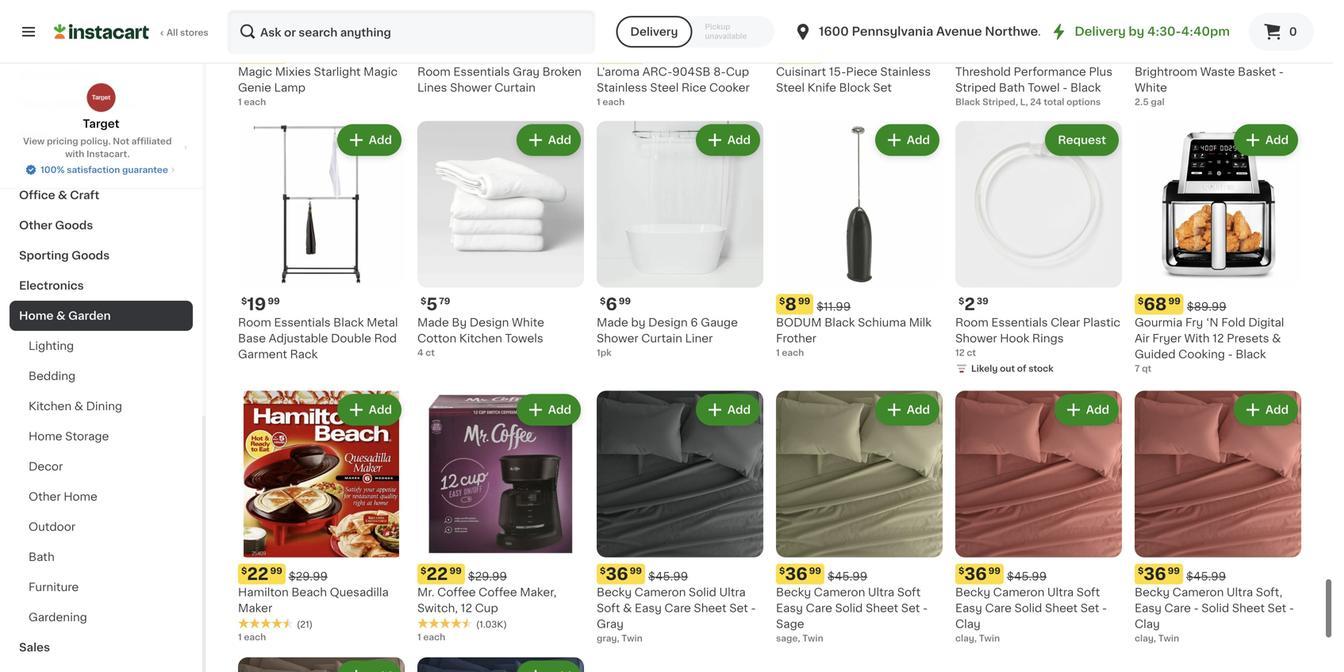 Task type: describe. For each thing, give the bounding box(es) containing it.
add button for mr. coffee coffee maker, switch, 12 cup
[[518, 392, 579, 421]]

$22.99 original price: $29.99 element for mr. coffee coffee maker, switch, 12 cup
[[417, 561, 584, 581]]

8-
[[713, 63, 726, 74]]

knife
[[808, 79, 836, 90]]

1 each for hamilton beach quesadilla maker
[[238, 630, 266, 638]]

home & garden
[[19, 310, 111, 321]]

$29.99 for 28
[[648, 47, 687, 58]]

white inside brightroom waste basket - white 2.5 gal
[[1135, 79, 1167, 90]]

becky for becky cameron ultra soft, easy care - solid sheet set - clay
[[1135, 584, 1170, 595]]

99 for becky cameron ultra soft easy care solid sheet set - clay
[[989, 563, 1001, 572]]

gray inside room essentials gray broken lines shower curtain
[[513, 63, 540, 74]]

twin inside $ 36 99 $45.99 becky cameron solid ultra soft & easy care sheet set - gray gray, twin
[[622, 631, 643, 640]]

all
[[167, 28, 178, 37]]

sporting
[[19, 250, 69, 261]]

room inside "room essentials clear plastic shower hook rings 12 ct"
[[955, 314, 989, 325]]

& for gift
[[53, 99, 62, 110]]

$ for becky cameron ultra soft, easy care - solid sheet set - clay
[[1138, 563, 1144, 572]]

other for other goods
[[19, 220, 52, 231]]

threshold performance plus striped bath towel - black black striped, l, 24 total options
[[955, 63, 1113, 103]]

with
[[1184, 330, 1210, 341]]

4
[[417, 345, 423, 354]]

becky for becky cameron solid ultra soft & easy care sheet set - gray
[[597, 584, 632, 595]]

instacart logo image
[[54, 22, 149, 41]]

(1.03k)
[[476, 617, 507, 626]]

ultra for becky cameron ultra soft easy care solid sheet set - clay
[[1047, 584, 1074, 595]]

view
[[23, 137, 45, 146]]

threshold
[[955, 63, 1011, 74]]

$29.99 inside $ 22 99 $29.99 hamilton beach quesadilla maker
[[289, 568, 328, 579]]

sage,
[[776, 631, 800, 640]]

block
[[839, 79, 870, 90]]

twin inside $ 36 99 $45.99 becky cameron ultra soft easy care solid sheet set - sage sage, twin
[[802, 631, 823, 640]]

care inside $ 36 99 $45.99 becky cameron solid ultra soft & easy care sheet set - gray gray, twin
[[665, 600, 691, 611]]

& inside $ 36 99 $45.99 becky cameron solid ultra soft & easy care sheet set - gray gray, twin
[[623, 600, 632, 611]]

1 inside bodum black schiuma milk frother 1 each
[[776, 345, 780, 354]]

cuisinart 15-piece stainless steel knife block set
[[776, 63, 931, 90]]

goods for sporting goods
[[71, 250, 110, 261]]

other for other home
[[29, 491, 61, 502]]

white inside "made by design white cotton kitchen towels 4 ct"
[[512, 314, 544, 325]]

each down switch,
[[423, 630, 445, 638]]

- inside brightroom waste basket - white 2.5 gal
[[1279, 63, 1284, 74]]

$89.99
[[1187, 298, 1227, 309]]

gray,
[[597, 631, 619, 640]]

likely out of stock
[[971, 361, 1054, 370]]

lamp
[[274, 79, 305, 90]]

$ 19 99
[[241, 293, 280, 309]]

rack
[[290, 346, 318, 357]]

personal
[[19, 69, 69, 80]]

$ for 6
[[600, 294, 606, 302]]

$ for 7
[[421, 43, 426, 52]]

cuisinart
[[776, 63, 826, 74]]

cup inside l'aroma arc-904sb 8-cup stainless steel rice cooker 1 each
[[726, 63, 749, 74]]

black inside room essentials black metal base adjustable double rod garment rack
[[333, 314, 364, 325]]

$ inside $ 22 99 $29.99 hamilton beach quesadilla maker
[[241, 563, 247, 572]]

out
[[1000, 361, 1015, 370]]

metal
[[367, 314, 398, 325]]

northwest
[[985, 26, 1050, 37]]

black up options
[[1071, 79, 1101, 90]]

$ 22 99 $29.99 hamilton beach quesadilla maker
[[238, 563, 389, 611]]

home for home & garden
[[19, 310, 54, 321]]

stainless inside "cuisinart 15-piece stainless steel knife block set"
[[880, 63, 931, 74]]

add button for hamilton beach quesadilla maker
[[339, 392, 400, 421]]

rings
[[1032, 330, 1064, 341]]

add for becky cameron solid ultra soft & easy care sheet set - gray
[[728, 401, 751, 412]]

$ for becky cameron ultra soft easy care solid sheet set - clay
[[959, 563, 964, 572]]

cup inside mr. coffee coffee maker, switch, 12 cup
[[475, 600, 498, 611]]

made for 5
[[417, 314, 449, 325]]

gray inside $ 36 99 $45.99 becky cameron solid ultra soft & easy care sheet set - gray gray, twin
[[597, 615, 624, 627]]

36 for becky cameron solid ultra soft & easy care sheet set - gray
[[606, 563, 628, 579]]

liner
[[685, 330, 713, 341]]

pets
[[19, 160, 45, 171]]

- inside $ 68 99 $89.99 gourmia fry 'n fold digital air fryer with 12 presets & guided cooking - black 7 qt
[[1228, 346, 1233, 357]]

ct for cotton
[[426, 345, 435, 354]]

sheet inside '$ 36 99 $45.99 becky cameron ultra soft, easy care - solid sheet set - clay clay, twin'
[[1232, 600, 1265, 611]]

guarantee
[[122, 165, 168, 174]]

outdoor link
[[10, 512, 193, 542]]

soft inside $ 36 99 $45.99 becky cameron solid ultra soft & easy care sheet set - gray gray, twin
[[597, 600, 620, 611]]

with
[[65, 150, 84, 158]]

12 inside "room essentials clear plastic shower hook rings 12 ct"
[[955, 345, 965, 354]]

towel
[[1028, 79, 1060, 90]]

striped
[[955, 79, 996, 90]]

add for hamilton beach quesadilla maker
[[369, 401, 392, 412]]

$28.99 original price: $29.99 element
[[597, 40, 763, 61]]

- inside $ 36 99 $45.99 becky cameron ultra soft easy care solid sheet set - clay clay, twin
[[1102, 600, 1107, 611]]

plus
[[1089, 63, 1113, 74]]

sheet inside $ 36 99 $45.99 becky cameron solid ultra soft & easy care sheet set - gray gray, twin
[[694, 600, 727, 611]]

striped,
[[983, 94, 1018, 103]]

$ for 19
[[241, 294, 247, 302]]

stores
[[180, 28, 208, 37]]

easy for becky cameron ultra soft, easy care - solid sheet set - clay
[[1135, 600, 1162, 611]]

genie
[[238, 79, 271, 90]]

room for 19
[[238, 314, 271, 325]]

likely
[[971, 361, 998, 370]]

add for becky cameron ultra soft easy care solid sheet set - clay
[[1086, 401, 1109, 412]]

add for mr. coffee coffee maker, switch, 12 cup
[[548, 401, 571, 412]]

ultra inside $ 36 99 $45.99 becky cameron solid ultra soft & easy care sheet set - gray gray, twin
[[719, 584, 746, 595]]

essentials for 7
[[453, 63, 510, 74]]

other home
[[29, 491, 97, 502]]

home for home storage
[[29, 431, 62, 442]]

easy for becky cameron ultra soft easy care solid sheet set - clay
[[955, 600, 982, 611]]

28 99
[[606, 42, 642, 59]]

set inside '$ 36 99 $45.99 becky cameron ultra soft, easy care - solid sheet set - clay clay, twin'
[[1268, 600, 1287, 611]]

not
[[113, 137, 129, 146]]

shower for essentials
[[450, 79, 492, 90]]

steel inside l'aroma arc-904sb 8-cup stainless steel rice cooker 1 each
[[650, 79, 679, 90]]

mr.
[[417, 584, 435, 595]]

$36.99 original price: $45.99 element for becky cameron ultra soft easy care solid sheet set - clay
[[955, 561, 1122, 581]]

'n
[[1206, 314, 1219, 325]]

product group containing 8
[[776, 118, 943, 356]]

0 horizontal spatial 7
[[426, 42, 436, 59]]

black inside $ 68 99 $89.99 gourmia fry 'n fold digital air fryer with 12 presets & guided cooking - black 7 qt
[[1236, 346, 1266, 357]]

- inside $ 36 99 $45.99 becky cameron solid ultra soft & easy care sheet set - gray gray, twin
[[751, 600, 756, 611]]

add button for becky cameron ultra soft easy care solid sheet set - clay
[[1056, 392, 1117, 421]]

outdoor
[[29, 521, 75, 532]]

add for made by design 6 gauge shower curtain liner
[[728, 131, 751, 142]]

set inside $ 36 99 $45.99 becky cameron solid ultra soft & easy care sheet set - gray gray, twin
[[729, 600, 748, 611]]

other goods
[[19, 220, 93, 231]]

100%
[[41, 165, 65, 174]]

99 for magic mixies starlight magic genie lamp
[[272, 43, 284, 52]]

clay inside '$ 36 99 $45.99 becky cameron ultra soft, easy care - solid sheet set - clay clay, twin'
[[1135, 615, 1160, 627]]

maker,
[[520, 584, 557, 595]]

office & craft
[[19, 190, 99, 201]]

$49.99 original price: $69.99 element
[[238, 40, 405, 61]]

l'aroma
[[597, 63, 640, 74]]

sheet inside $ 36 99 $45.99 becky cameron ultra soft easy care solid sheet set - clay clay, twin
[[1045, 600, 1078, 611]]

904sb
[[672, 63, 711, 74]]

0
[[1289, 26, 1297, 37]]

(21)
[[297, 617, 313, 626]]

target link
[[83, 83, 119, 132]]

bedding
[[29, 371, 76, 382]]

1pk
[[597, 345, 612, 354]]

garment
[[238, 346, 287, 357]]

$9.99 element
[[955, 40, 1122, 61]]

easy inside $ 36 99 $45.99 becky cameron solid ultra soft & easy care sheet set - gray gray, twin
[[635, 600, 662, 611]]

ultra for becky cameron ultra soft easy care solid sheet set - sage
[[868, 584, 894, 595]]

becky for becky cameron ultra soft easy care solid sheet set - clay
[[955, 584, 990, 595]]

solid inside $ 36 99 $45.99 becky cameron solid ultra soft & easy care sheet set - gray gray, twin
[[689, 584, 716, 595]]

easy for becky cameron ultra soft easy care solid sheet set - sage
[[776, 600, 803, 611]]

room essentials black metal base adjustable double rod garment rack
[[238, 314, 398, 357]]

delivery button
[[616, 16, 692, 48]]

rice
[[682, 79, 707, 90]]

99 for 19
[[268, 294, 280, 302]]

gift
[[65, 99, 87, 110]]

add for made by design white cotton kitchen towels
[[548, 131, 571, 142]]

$ for gourmia fry 'n fold digital air fryer with 12 presets & guided cooking - black
[[1138, 294, 1144, 302]]

bath inside threshold performance plus striped bath towel - black black striped, l, 24 total options
[[999, 79, 1025, 90]]

$ 49 99 $69.99 magic mixies starlight magic genie lamp 1 each
[[238, 42, 398, 103]]

$2.39 element
[[1135, 40, 1301, 61]]

1 magic from the left
[[238, 63, 272, 74]]

personal care
[[19, 69, 99, 80]]

99 for 7
[[438, 43, 450, 52]]

28
[[606, 42, 628, 59]]

instacart.
[[86, 150, 130, 158]]

$ for becky cameron solid ultra soft & easy care sheet set - gray
[[600, 563, 606, 572]]

1 inside the "$ 49 99 $69.99 magic mixies starlight magic genie lamp 1 each"
[[238, 94, 242, 103]]

guided
[[1135, 346, 1176, 357]]

$69.99
[[290, 47, 330, 58]]

delivery for delivery by 4:30-4:40pm
[[1075, 26, 1126, 37]]

99 inside $ 22 99 $29.99 hamilton beach quesadilla maker
[[270, 563, 282, 572]]

49
[[247, 42, 270, 59]]

soft for becky cameron ultra soft easy care solid sheet set - sage
[[897, 584, 921, 595]]

& for craft
[[58, 190, 67, 201]]

$ for 2
[[959, 294, 964, 302]]

twin inside '$ 36 99 $45.99 becky cameron ultra soft, easy care - solid sheet set - clay clay, twin'
[[1158, 631, 1179, 640]]

bedding link
[[10, 361, 193, 391]]

furniture
[[29, 582, 79, 593]]

arc-
[[642, 63, 672, 74]]

99 for gourmia fry 'n fold digital air fryer with 12 presets & guided cooking - black
[[1168, 294, 1181, 302]]

party & gift supplies link
[[10, 90, 193, 120]]

product group containing 5
[[417, 118, 584, 356]]

cameron for clay,
[[993, 584, 1045, 595]]

waste
[[1200, 63, 1235, 74]]

36 for becky cameron ultra soft, easy care - solid sheet set - clay
[[1144, 563, 1166, 579]]

delivery for delivery
[[630, 26, 678, 37]]

personal care link
[[10, 60, 193, 90]]

99 inside 28 99
[[630, 43, 642, 52]]

39
[[977, 294, 989, 302]]

19
[[247, 293, 266, 309]]

6 inside made by design 6 gauge shower curtain liner 1pk
[[691, 314, 698, 325]]

pennsylvania
[[852, 26, 933, 37]]

view pricing policy. not affiliated with instacart. link
[[13, 135, 190, 160]]



Task type: locate. For each thing, give the bounding box(es) containing it.
pets link
[[10, 150, 193, 180]]

each
[[244, 94, 266, 103], [603, 94, 625, 103], [782, 345, 804, 354], [244, 630, 266, 638], [423, 630, 445, 638]]

home storage
[[29, 431, 109, 442]]

2 ct from the left
[[967, 345, 976, 354]]

22 for $ 22 99 $29.99 hamilton beach quesadilla maker
[[247, 563, 269, 579]]

99 inside $ 36 99 $45.99 becky cameron solid ultra soft & easy care sheet set - gray gray, twin
[[630, 563, 642, 572]]

service type group
[[616, 16, 774, 48]]

cameron for clay
[[1173, 584, 1224, 595]]

1 horizontal spatial kitchen
[[459, 330, 502, 341]]

12 down '2'
[[955, 345, 965, 354]]

100% satisfaction guarantee
[[41, 165, 168, 174]]

made for 6
[[597, 314, 628, 325]]

dining
[[86, 401, 122, 412]]

set inside "cuisinart 15-piece stainless steel knife block set"
[[873, 79, 892, 90]]

0 horizontal spatial white
[[512, 314, 544, 325]]

broken
[[543, 63, 582, 74]]

$ for 5
[[421, 294, 426, 302]]

1 vertical spatial curtain
[[641, 330, 682, 341]]

black down the striped
[[955, 94, 980, 103]]

baby
[[19, 129, 49, 140]]

delivery
[[1075, 26, 1126, 37], [630, 26, 678, 37]]

l'aroma arc-904sb 8-cup stainless steel rice cooker 1 each
[[597, 63, 750, 103]]

$29.99 up arc-
[[648, 47, 687, 58]]

add button for made by design 6 gauge shower curtain liner
[[697, 123, 759, 151]]

magic right starlight
[[364, 63, 398, 74]]

$36.99 original price: $45.99 element for becky cameron ultra soft easy care solid sheet set - sage
[[776, 561, 943, 581]]

target
[[83, 118, 119, 129]]

clay
[[955, 615, 981, 627], [1135, 615, 1160, 627]]

0 horizontal spatial coffee
[[437, 584, 476, 595]]

2 clay from the left
[[1135, 615, 1160, 627]]

3 twin from the left
[[979, 631, 1000, 640]]

design right by
[[470, 314, 509, 325]]

1 horizontal spatial design
[[648, 314, 688, 325]]

avenue
[[936, 26, 982, 37]]

1 vertical spatial white
[[512, 314, 544, 325]]

4 twin from the left
[[1158, 631, 1179, 640]]

add for room essentials black metal base adjustable double rod garment rack
[[369, 131, 392, 142]]

1600
[[819, 26, 849, 37]]

7 up lines
[[426, 42, 436, 59]]

1 ultra from the left
[[719, 584, 746, 595]]

coffee down $ 22 99 at the left of the page
[[437, 584, 476, 595]]

essentials inside "room essentials clear plastic shower hook rings 12 ct"
[[991, 314, 1048, 325]]

22 up hamilton
[[247, 563, 269, 579]]

7 inside $ 68 99 $89.99 gourmia fry 'n fold digital air fryer with 12 presets & guided cooking - black 7 qt
[[1135, 361, 1140, 370]]

hook
[[1000, 330, 1030, 341]]

request
[[1058, 131, 1106, 142]]

magic up genie
[[238, 63, 272, 74]]

1 vertical spatial goods
[[71, 250, 110, 261]]

1 coffee from the left
[[437, 584, 476, 595]]

target logo image
[[86, 83, 116, 113]]

0 horizontal spatial $22.99 original price: $29.99 element
[[238, 561, 405, 581]]

goods
[[55, 220, 93, 231], [71, 250, 110, 261]]

bodum black schiuma milk frother 1 each
[[776, 314, 932, 354]]

$ 7 99
[[421, 42, 450, 59]]

99 inside the "$ 49 99 $69.99 magic mixies starlight magic genie lamp 1 each"
[[272, 43, 284, 52]]

100% satisfaction guarantee button
[[25, 160, 178, 176]]

1 horizontal spatial essentials
[[453, 63, 510, 74]]

1 inside l'aroma arc-904sb 8-cup stainless steel rice cooker 1 each
[[597, 94, 600, 103]]

1 horizontal spatial 6
[[691, 314, 698, 325]]

twin
[[622, 631, 643, 640], [802, 631, 823, 640], [979, 631, 1000, 640], [1158, 631, 1179, 640]]

1 22 from the left
[[247, 563, 269, 579]]

0 horizontal spatial clay,
[[955, 631, 977, 640]]

& for garden
[[56, 310, 66, 321]]

2 magic from the left
[[364, 63, 398, 74]]

36 for becky cameron ultra soft easy care solid sheet set - clay
[[964, 563, 987, 579]]

2 sheet from the left
[[866, 600, 898, 611]]

12 inside $ 68 99 $89.99 gourmia fry 'n fold digital air fryer with 12 presets & guided cooking - black 7 qt
[[1213, 330, 1224, 341]]

$ inside $ 68 99 $89.99 gourmia fry 'n fold digital air fryer with 12 presets & guided cooking - black 7 qt
[[1138, 294, 1144, 302]]

0 horizontal spatial 1 each
[[238, 630, 266, 638]]

12 down 'n at the right
[[1213, 330, 1224, 341]]

1 vertical spatial 12
[[955, 345, 965, 354]]

home up the decor
[[29, 431, 62, 442]]

2 ultra from the left
[[868, 584, 894, 595]]

steel down arc-
[[650, 79, 679, 90]]

$
[[241, 43, 247, 52], [421, 43, 426, 52], [241, 294, 247, 302], [421, 294, 426, 302], [600, 294, 606, 302], [779, 294, 785, 302], [959, 294, 964, 302], [1138, 294, 1144, 302], [241, 563, 247, 572], [421, 563, 426, 572], [600, 563, 606, 572], [779, 563, 785, 572], [959, 563, 964, 572], [1138, 563, 1144, 572]]

& for dining
[[74, 401, 83, 412]]

each inside bodum black schiuma milk frother 1 each
[[782, 345, 804, 354]]

1 horizontal spatial shower
[[597, 330, 639, 341]]

curtain inside room essentials gray broken lines shower curtain
[[495, 79, 536, 90]]

office & craft link
[[10, 180, 193, 210]]

product group containing 2
[[955, 118, 1122, 375]]

0 vertical spatial curtain
[[495, 79, 536, 90]]

home & garden link
[[10, 301, 193, 331]]

6 up liner
[[691, 314, 698, 325]]

99 inside '$ 36 99 $45.99 becky cameron ultra soft, easy care - solid sheet set - clay clay, twin'
[[1168, 563, 1180, 572]]

home down decor link
[[64, 491, 97, 502]]

black down the "presets"
[[1236, 346, 1266, 357]]

1 vertical spatial other
[[29, 491, 61, 502]]

36 for becky cameron ultra soft easy care solid sheet set - sage
[[785, 563, 808, 579]]

care for becky cameron ultra soft, easy care - solid sheet set - clay
[[1165, 600, 1191, 611]]

0 vertical spatial goods
[[55, 220, 93, 231]]

0 horizontal spatial magic
[[238, 63, 272, 74]]

add button for bodum black schiuma milk frother
[[877, 123, 938, 151]]

each down l'aroma at the left
[[603, 94, 625, 103]]

2 $36.99 original price: $45.99 element from the left
[[776, 561, 943, 581]]

4 ultra from the left
[[1227, 584, 1253, 595]]

$ 22 99
[[421, 563, 462, 579]]

0 vertical spatial kitchen
[[459, 330, 502, 341]]

by for delivery
[[1129, 26, 1145, 37]]

kitchen down the bedding
[[29, 401, 72, 412]]

bath
[[999, 79, 1025, 90], [29, 552, 55, 563]]

4 easy from the left
[[1135, 600, 1162, 611]]

0 vertical spatial 12
[[1213, 330, 1224, 341]]

becky
[[597, 584, 632, 595], [776, 584, 811, 595], [955, 584, 990, 595], [1135, 584, 1170, 595]]

0 horizontal spatial stainless
[[597, 79, 647, 90]]

kitchen down by
[[459, 330, 502, 341]]

shower inside room essentials gray broken lines shower curtain
[[450, 79, 492, 90]]

milk
[[909, 314, 932, 325]]

1 vertical spatial 7
[[1135, 361, 1140, 370]]

$ inside $ 2 39
[[959, 294, 964, 302]]

2 vertical spatial home
[[64, 491, 97, 502]]

$68.99 original price: $89.99 element
[[1135, 291, 1301, 311]]

$45.99 inside $ 36 99 $45.99 becky cameron ultra soft easy care solid sheet set - clay clay, twin
[[1007, 568, 1047, 579]]

set inside $ 36 99 $45.99 becky cameron ultra soft easy care solid sheet set - sage sage, twin
[[901, 600, 920, 611]]

clay inside $ 36 99 $45.99 becky cameron ultra soft easy care solid sheet set - clay clay, twin
[[955, 615, 981, 627]]

soft for becky cameron ultra soft easy care solid sheet set - clay
[[1077, 584, 1100, 595]]

soft inside $ 36 99 $45.99 becky cameron ultra soft easy care solid sheet set - clay clay, twin
[[1077, 584, 1100, 595]]

becky inside $ 36 99 $45.99 becky cameron ultra soft easy care solid sheet set - sage sage, twin
[[776, 584, 811, 595]]

baby link
[[10, 120, 193, 150]]

0 vertical spatial stainless
[[880, 63, 931, 74]]

beach
[[292, 584, 327, 595]]

add button for made by design white cotton kitchen towels
[[518, 123, 579, 151]]

1 horizontal spatial steel
[[776, 79, 805, 90]]

$ inside '$ 36 99 $45.99 becky cameron ultra soft, easy care - solid sheet set - clay clay, twin'
[[1138, 563, 1144, 572]]

0 horizontal spatial bath
[[29, 552, 55, 563]]

made
[[417, 314, 449, 325], [597, 314, 628, 325]]

delivery up $28.99 original price: $29.99 element
[[630, 26, 678, 37]]

0 horizontal spatial delivery
[[630, 26, 678, 37]]

easy inside $ 36 99 $45.99 becky cameron ultra soft easy care solid sheet set - sage sage, twin
[[776, 600, 803, 611]]

kitchen inside "made by design white cotton kitchen towels 4 ct"
[[459, 330, 502, 341]]

quesadilla
[[330, 584, 389, 595]]

1 vertical spatial home
[[29, 431, 62, 442]]

each down genie
[[244, 94, 266, 103]]

curtain for design
[[641, 330, 682, 341]]

$45.99 for clay
[[1186, 568, 1226, 579]]

12 inside mr. coffee coffee maker, switch, 12 cup
[[461, 600, 472, 611]]

2 $45.99 from the left
[[828, 568, 868, 579]]

$ for 22
[[421, 563, 426, 572]]

cameron for gray
[[635, 584, 686, 595]]

$ 36 99 $45.99 becky cameron ultra soft, easy care - solid sheet set - clay clay, twin
[[1135, 563, 1294, 640]]

policy.
[[80, 137, 111, 146]]

0 horizontal spatial curtain
[[495, 79, 536, 90]]

4 becky from the left
[[1135, 584, 1170, 595]]

22 for $ 22 99
[[426, 563, 448, 579]]

$ inside the "$ 49 99 $69.99 magic mixies starlight magic genie lamp 1 each"
[[241, 43, 247, 52]]

brightroom waste basket - white 2.5 gal
[[1135, 63, 1284, 103]]

5
[[426, 293, 437, 309]]

goods up sporting goods
[[55, 220, 93, 231]]

kitchen & dining link
[[10, 391, 193, 421]]

99 inside $ 7 99
[[438, 43, 450, 52]]

curtain inside made by design 6 gauge shower curtain liner 1pk
[[641, 330, 682, 341]]

$29.99 up mr. coffee coffee maker, switch, 12 cup
[[468, 568, 507, 579]]

shower up 1pk
[[597, 330, 639, 341]]

1 horizontal spatial coffee
[[479, 584, 517, 595]]

79
[[439, 294, 450, 302]]

1 each down switch,
[[417, 630, 445, 638]]

0 vertical spatial white
[[1135, 79, 1167, 90]]

1 horizontal spatial delivery
[[1075, 26, 1126, 37]]

delivery inside delivery button
[[630, 26, 678, 37]]

- inside threshold performance plus striped bath towel - black black striped, l, 24 total options
[[1063, 79, 1068, 90]]

4 $45.99 from the left
[[1186, 568, 1226, 579]]

1 easy from the left
[[635, 600, 662, 611]]

2 1 each from the left
[[417, 630, 445, 638]]

bath link
[[10, 542, 193, 572]]

1 clay from the left
[[955, 615, 981, 627]]

22 inside $ 22 99 $29.99 hamilton beach quesadilla maker
[[247, 563, 269, 579]]

kitchen
[[459, 330, 502, 341], [29, 401, 72, 412]]

0 horizontal spatial design
[[470, 314, 509, 325]]

1 horizontal spatial $22.99 original price: $29.99 element
[[417, 561, 584, 581]]

gray up gray,
[[597, 615, 624, 627]]

cooker
[[709, 79, 750, 90]]

1 sheet from the left
[[694, 600, 727, 611]]

$ inside $ 36 99 $45.99 becky cameron ultra soft easy care solid sheet set - clay clay, twin
[[959, 563, 964, 572]]

1 down frother
[[776, 345, 780, 354]]

2.5
[[1135, 94, 1149, 103]]

99 inside $ 22 99
[[450, 563, 462, 572]]

3 36 from the left
[[964, 563, 987, 579]]

becky for becky cameron ultra soft easy care solid sheet set - sage
[[776, 584, 811, 595]]

0 horizontal spatial soft
[[597, 600, 620, 611]]

2 coffee from the left
[[479, 584, 517, 595]]

1 clay, from the left
[[955, 631, 977, 640]]

0 horizontal spatial $29.99
[[289, 568, 328, 579]]

3 sheet from the left
[[1045, 600, 1078, 611]]

$29.99 for $
[[468, 568, 507, 579]]

0 horizontal spatial ct
[[426, 345, 435, 354]]

0 vertical spatial by
[[1129, 26, 1145, 37]]

1 $22.99 original price: $29.99 element from the left
[[238, 561, 405, 581]]

0 vertical spatial bath
[[999, 79, 1025, 90]]

$29.99 up beach
[[289, 568, 328, 579]]

$45.99 inside $ 36 99 $45.99 becky cameron solid ultra soft & easy care sheet set - gray gray, twin
[[648, 568, 688, 579]]

fryer
[[1153, 330, 1182, 341]]

36 inside '$ 36 99 $45.99 becky cameron ultra soft, easy care - solid sheet set - clay clay, twin'
[[1144, 563, 1166, 579]]

easy inside $ 36 99 $45.99 becky cameron ultra soft easy care solid sheet set - clay clay, twin
[[955, 600, 982, 611]]

1 ct from the left
[[426, 345, 435, 354]]

essentials inside room essentials black metal base adjustable double rod garment rack
[[274, 314, 331, 325]]

$ 36 99 $45.99 becky cameron solid ultra soft & easy care sheet set - gray gray, twin
[[597, 563, 756, 640]]

product group containing 68
[[1135, 118, 1301, 372]]

0 horizontal spatial made
[[417, 314, 449, 325]]

sales link
[[10, 632, 193, 663]]

steel down cuisinart
[[776, 79, 805, 90]]

1 horizontal spatial 7
[[1135, 361, 1140, 370]]

2 horizontal spatial essentials
[[991, 314, 1048, 325]]

36 inside $ 36 99 $45.99 becky cameron ultra soft easy care solid sheet set - clay clay, twin
[[964, 563, 987, 579]]

design inside made by design 6 gauge shower curtain liner 1pk
[[648, 314, 688, 325]]

pricing
[[47, 137, 78, 146]]

cuisinart 15-piece stainless steel knife block set button
[[776, 0, 943, 92]]

4 sheet from the left
[[1232, 600, 1265, 611]]

made by design 6 gauge shower curtain liner 1pk
[[597, 314, 738, 354]]

$36.99 original price: $45.99 element for becky cameron solid ultra soft & easy care sheet set - gray
[[597, 561, 763, 581]]

2 $22.99 original price: $29.99 element from the left
[[417, 561, 584, 581]]

3 cameron from the left
[[993, 584, 1045, 595]]

$ inside $ 22 99
[[421, 563, 426, 572]]

12
[[1213, 330, 1224, 341], [955, 345, 965, 354], [461, 600, 472, 611]]

made down $ 6 99
[[597, 314, 628, 325]]

1 horizontal spatial $29.99
[[468, 568, 507, 579]]

solid
[[689, 584, 716, 595], [835, 600, 863, 611], [1015, 600, 1042, 611], [1202, 600, 1229, 611]]

1 horizontal spatial by
[[1129, 26, 1145, 37]]

22
[[247, 563, 269, 579], [426, 563, 448, 579]]

1 down genie
[[238, 94, 242, 103]]

0 horizontal spatial shower
[[450, 79, 492, 90]]

supplies
[[89, 99, 139, 110]]

$29.99
[[648, 47, 687, 58], [289, 568, 328, 579], [468, 568, 507, 579]]

room up lines
[[417, 63, 451, 74]]

becky inside $ 36 99 $45.99 becky cameron solid ultra soft & easy care sheet set - gray gray, twin
[[597, 584, 632, 595]]

99 inside $ 68 99 $89.99 gourmia fry 'n fold digital air fryer with 12 presets & guided cooking - black 7 qt
[[1168, 294, 1181, 302]]

ct for shower
[[967, 345, 976, 354]]

3 becky from the left
[[955, 584, 990, 595]]

1 vertical spatial cup
[[475, 600, 498, 611]]

ct right the 4
[[426, 345, 435, 354]]

$ 2 39
[[959, 293, 989, 309]]

$22.99 original price: $29.99 element up beach
[[238, 561, 405, 581]]

99 for 22
[[450, 563, 462, 572]]

black up double
[[333, 314, 364, 325]]

$ inside $ 36 99 $45.99 becky cameron solid ultra soft & easy care sheet set - gray gray, twin
[[600, 563, 606, 572]]

goods for other goods
[[55, 220, 93, 231]]

$ inside $ 36 99 $45.99 becky cameron ultra soft easy care solid sheet set - sage sage, twin
[[779, 563, 785, 572]]

1 horizontal spatial 22
[[426, 563, 448, 579]]

12 right switch,
[[461, 600, 472, 611]]

1 becky from the left
[[597, 584, 632, 595]]

room up base
[[238, 314, 271, 325]]

stainless down l'aroma at the left
[[597, 79, 647, 90]]

other goods link
[[10, 210, 193, 240]]

$8.99 original price: $11.99 element
[[776, 291, 943, 311]]

ultra for becky cameron ultra soft, easy care - solid sheet set - clay
[[1227, 584, 1253, 595]]

1 horizontal spatial clay,
[[1135, 631, 1156, 640]]

double
[[331, 330, 371, 341]]

1 horizontal spatial cup
[[726, 63, 749, 74]]

99 inside $ 8 99
[[798, 294, 810, 302]]

2 horizontal spatial $29.99
[[648, 47, 687, 58]]

care for becky cameron ultra soft easy care solid sheet set - clay
[[985, 600, 1012, 611]]

1 $45.99 from the left
[[648, 568, 688, 579]]

l,
[[1020, 94, 1028, 103]]

1 horizontal spatial soft
[[897, 584, 921, 595]]

1 down switch,
[[417, 630, 421, 638]]

cameron inside $ 36 99 $45.99 becky cameron solid ultra soft & easy care sheet set - gray gray, twin
[[635, 584, 686, 595]]

solid inside '$ 36 99 $45.99 becky cameron ultra soft, easy care - solid sheet set - clay clay, twin'
[[1202, 600, 1229, 611]]

0 horizontal spatial 22
[[247, 563, 269, 579]]

electronics
[[19, 280, 84, 291]]

2 easy from the left
[[776, 600, 803, 611]]

made up cotton
[[417, 314, 449, 325]]

$45.99 inside $ 36 99 $45.99 becky cameron ultra soft easy care solid sheet set - sage sage, twin
[[828, 568, 868, 579]]

product group containing 19
[[238, 118, 405, 359]]

None search field
[[227, 10, 595, 54]]

product group
[[238, 118, 405, 359], [417, 118, 584, 356], [597, 118, 763, 356], [776, 118, 943, 356], [955, 118, 1122, 375], [1135, 118, 1301, 372], [238, 388, 405, 640], [417, 388, 584, 640], [597, 388, 763, 642], [776, 388, 943, 642], [955, 388, 1122, 642], [1135, 388, 1301, 642], [238, 654, 405, 672], [417, 654, 584, 672]]

black down $11.99
[[825, 314, 855, 325]]

add button for gourmia fry 'n fold digital air fryer with 12 presets & guided cooking - black
[[1235, 123, 1297, 151]]

$ 6 99
[[600, 293, 631, 309]]

1 each for mr. coffee coffee maker, switch, 12 cup
[[417, 630, 445, 638]]

- inside $ 36 99 $45.99 becky cameron ultra soft easy care solid sheet set - sage sage, twin
[[923, 600, 928, 611]]

$36.99 original price: $45.99 element for becky cameron ultra soft, easy care - solid sheet set - clay
[[1135, 561, 1301, 581]]

1 horizontal spatial room
[[417, 63, 451, 74]]

1 horizontal spatial gray
[[597, 615, 624, 627]]

clay, inside '$ 36 99 $45.99 becky cameron ultra soft, easy care - solid sheet set - clay clay, twin'
[[1135, 631, 1156, 640]]

other down office
[[19, 220, 52, 231]]

1 36 from the left
[[606, 563, 628, 579]]

2 twin from the left
[[802, 631, 823, 640]]

0 horizontal spatial 12
[[461, 600, 472, 611]]

room inside room essentials black metal base adjustable double rod garment rack
[[238, 314, 271, 325]]

2 horizontal spatial room
[[955, 314, 989, 325]]

essentials inside room essentials gray broken lines shower curtain
[[453, 63, 510, 74]]

1 down l'aroma at the left
[[597, 94, 600, 103]]

add for gourmia fry 'n fold digital air fryer with 12 presets & guided cooking - black
[[1266, 131, 1289, 142]]

stainless inside l'aroma arc-904sb 8-cup stainless steel rice cooker 1 each
[[597, 79, 647, 90]]

1 cameron from the left
[[635, 584, 686, 595]]

cameron inside $ 36 99 $45.99 becky cameron ultra soft easy care solid sheet set - clay clay, twin
[[993, 584, 1045, 595]]

shower inside "room essentials clear plastic shower hook rings 12 ct"
[[955, 330, 997, 341]]

add for becky cameron ultra soft easy care solid sheet set - sage
[[907, 401, 930, 412]]

0 horizontal spatial by
[[631, 314, 646, 325]]

shower up the likely
[[955, 330, 997, 341]]

2 36 from the left
[[785, 563, 808, 579]]

set
[[873, 79, 892, 90], [729, 600, 748, 611], [901, 600, 920, 611], [1081, 600, 1099, 611], [1268, 600, 1287, 611]]

mixies
[[275, 63, 311, 74]]

1 horizontal spatial clay
[[1135, 615, 1160, 627]]

by inside delivery by 4:30-4:40pm link
[[1129, 26, 1145, 37]]

room down $ 2 39
[[955, 314, 989, 325]]

delivery by 4:30-4:40pm link
[[1049, 22, 1230, 41]]

white up towels
[[512, 314, 544, 325]]

0 vertical spatial other
[[19, 220, 52, 231]]

99 inside $ 6 99
[[619, 294, 631, 302]]

all stores
[[167, 28, 208, 37]]

3 $45.99 from the left
[[1007, 568, 1047, 579]]

Search field
[[229, 11, 594, 52]]

0 horizontal spatial kitchen
[[29, 401, 72, 412]]

room
[[417, 63, 451, 74], [238, 314, 271, 325], [955, 314, 989, 325]]

1 horizontal spatial white
[[1135, 79, 1167, 90]]

2 horizontal spatial soft
[[1077, 584, 1100, 595]]

99 for becky cameron ultra soft, easy care - solid sheet set - clay
[[1168, 563, 1180, 572]]

4 36 from the left
[[1144, 563, 1166, 579]]

1 1 each from the left
[[238, 630, 266, 638]]

$22.99 original price: $29.99 element for hamilton beach quesadilla maker
[[238, 561, 405, 581]]

each inside l'aroma arc-904sb 8-cup stainless steel rice cooker 1 each
[[603, 94, 625, 103]]

24
[[1030, 94, 1042, 103]]

3 easy from the left
[[955, 600, 982, 611]]

white up the gal
[[1135, 79, 1167, 90]]

1 vertical spatial bath
[[29, 552, 55, 563]]

2 vertical spatial 12
[[461, 600, 472, 611]]

36
[[606, 563, 628, 579], [785, 563, 808, 579], [964, 563, 987, 579], [1144, 563, 1166, 579]]

maker
[[238, 600, 272, 611]]

0 horizontal spatial clay
[[955, 615, 981, 627]]

$45.99 for clay,
[[1007, 568, 1047, 579]]

2 cameron from the left
[[814, 584, 865, 595]]

$22.99 original price: $29.99 element up mr. coffee coffee maker, switch, 12 cup
[[417, 561, 584, 581]]

2 becky from the left
[[776, 584, 811, 595]]

design inside "made by design white cotton kitchen towels 4 ct"
[[470, 314, 509, 325]]

goods down 'other goods' link
[[71, 250, 110, 261]]

99 for 6
[[619, 294, 631, 302]]

add button for becky cameron ultra soft, easy care - solid sheet set - clay
[[1235, 392, 1297, 421]]

99 inside the $ 19 99
[[268, 294, 280, 302]]

bath down outdoor
[[29, 552, 55, 563]]

0 horizontal spatial steel
[[650, 79, 679, 90]]

1 down maker
[[238, 630, 242, 638]]

$ inside $ 7 99
[[421, 43, 426, 52]]

design for 5
[[470, 314, 509, 325]]

1 horizontal spatial magic
[[364, 63, 398, 74]]

3 ultra from the left
[[1047, 584, 1074, 595]]

0 horizontal spatial room
[[238, 314, 271, 325]]

shower right lines
[[450, 79, 492, 90]]

solid inside $ 36 99 $45.99 becky cameron ultra soft easy care solid sheet set - sage sage, twin
[[835, 600, 863, 611]]

cup up (1.03k)
[[475, 600, 498, 611]]

0 vertical spatial home
[[19, 310, 54, 321]]

99 for 8
[[798, 294, 810, 302]]

1 horizontal spatial ct
[[967, 345, 976, 354]]

curtain
[[495, 79, 536, 90], [641, 330, 682, 341]]

4 cameron from the left
[[1173, 584, 1224, 595]]

3 $36.99 original price: $45.99 element from the left
[[955, 561, 1122, 581]]

affiliated
[[131, 137, 172, 146]]

1 vertical spatial gray
[[597, 615, 624, 627]]

add for becky cameron ultra soft, easy care - solid sheet set - clay
[[1266, 401, 1289, 412]]

design for 6
[[648, 314, 688, 325]]

ct up the likely
[[967, 345, 976, 354]]

1 horizontal spatial 12
[[955, 345, 965, 354]]

room for 7
[[417, 63, 451, 74]]

4 $36.99 original price: $45.99 element from the left
[[1135, 561, 1301, 581]]

1 horizontal spatial curtain
[[641, 330, 682, 341]]

$ for 8
[[779, 294, 785, 302]]

mr. coffee coffee maker, switch, 12 cup
[[417, 584, 557, 611]]

add for bodum black schiuma milk frother
[[907, 131, 930, 142]]

$ 5 79
[[421, 293, 450, 309]]

1 vertical spatial 6
[[691, 314, 698, 325]]

home up lighting
[[19, 310, 54, 321]]

other down the decor
[[29, 491, 61, 502]]

$ for magic mixies starlight magic genie lamp
[[241, 43, 247, 52]]

essentials for 19
[[274, 314, 331, 325]]

sage
[[776, 615, 804, 627]]

1600 pennsylvania avenue northwest button
[[794, 10, 1050, 54]]

set inside $ 36 99 $45.99 becky cameron ultra soft easy care solid sheet set - clay clay, twin
[[1081, 600, 1099, 611]]

switch,
[[417, 600, 458, 611]]

product group containing 6
[[597, 118, 763, 356]]

0 vertical spatial cup
[[726, 63, 749, 74]]

$ for becky cameron ultra soft easy care solid sheet set - sage
[[779, 563, 785, 572]]

6 up 1pk
[[606, 293, 617, 309]]

1 horizontal spatial made
[[597, 314, 628, 325]]

made inside "made by design white cotton kitchen towels 4 ct"
[[417, 314, 449, 325]]

2 design from the left
[[648, 314, 688, 325]]

22 up mr.
[[426, 563, 448, 579]]

$ inside the $ 19 99
[[241, 294, 247, 302]]

gray left broken
[[513, 63, 540, 74]]

$ 8 99
[[779, 293, 810, 309]]

2 steel from the left
[[776, 79, 805, 90]]

delivery up "plus"
[[1075, 26, 1126, 37]]

2 22 from the left
[[426, 563, 448, 579]]

by for made
[[631, 314, 646, 325]]

each down maker
[[244, 630, 266, 638]]

1 $36.99 original price: $45.99 element from the left
[[597, 561, 763, 581]]

0 vertical spatial gray
[[513, 63, 540, 74]]

68
[[1144, 293, 1167, 309]]

each inside the "$ 49 99 $69.99 magic mixies starlight magic genie lamp 1 each"
[[244, 94, 266, 103]]

curtain for gray
[[495, 79, 536, 90]]

shower for by
[[597, 330, 639, 341]]

shower inside made by design 6 gauge shower curtain liner 1pk
[[597, 330, 639, 341]]

$36.99 original price: $45.99 element
[[597, 561, 763, 581], [776, 561, 943, 581], [955, 561, 1122, 581], [1135, 561, 1301, 581]]

bath up the striped,
[[999, 79, 1025, 90]]

care inside '$ 36 99 $45.99 becky cameron ultra soft, easy care - solid sheet set - clay clay, twin'
[[1165, 600, 1191, 611]]

4:30-
[[1147, 26, 1181, 37]]

total
[[1044, 94, 1064, 103]]

1 steel from the left
[[650, 79, 679, 90]]

1 vertical spatial kitchen
[[29, 401, 72, 412]]

add button for room essentials black metal base adjustable double rod garment rack
[[339, 123, 400, 151]]

& inside $ 68 99 $89.99 gourmia fry 'n fold digital air fryer with 12 presets & guided cooking - black 7 qt
[[1272, 330, 1281, 341]]

twin inside $ 36 99 $45.99 becky cameron ultra soft easy care solid sheet set - clay clay, twin
[[979, 631, 1000, 640]]

coffee up (1.03k)
[[479, 584, 517, 595]]

2 made from the left
[[597, 314, 628, 325]]

sheet inside $ 36 99 $45.99 becky cameron ultra soft easy care solid sheet set - sage sage, twin
[[866, 600, 898, 611]]

$45.99 for sage,
[[828, 568, 868, 579]]

0 vertical spatial 7
[[426, 42, 436, 59]]

stainless down pennsylvania
[[880, 63, 931, 74]]

care inside $ 36 99 $45.99 becky cameron ultra soft easy care solid sheet set - clay clay, twin
[[985, 600, 1012, 611]]

99 for becky cameron solid ultra soft & easy care sheet set - gray
[[630, 563, 642, 572]]

kitchen & dining
[[29, 401, 122, 412]]

0 horizontal spatial cup
[[475, 600, 498, 611]]

each down frother
[[782, 345, 804, 354]]

1 vertical spatial stainless
[[597, 79, 647, 90]]

becky inside $ 36 99 $45.99 becky cameron ultra soft easy care solid sheet set - clay clay, twin
[[955, 584, 990, 595]]

1 vertical spatial by
[[631, 314, 646, 325]]

1 horizontal spatial 1 each
[[417, 630, 445, 638]]

36 inside $ 36 99 $45.99 becky cameron solid ultra soft & easy care sheet set - gray gray, twin
[[606, 563, 628, 579]]

1 twin from the left
[[622, 631, 643, 640]]

$22.99 original price: $29.99 element
[[238, 561, 405, 581], [417, 561, 584, 581]]

cup up cooker
[[726, 63, 749, 74]]

black inside bodum black schiuma milk frother 1 each
[[825, 314, 855, 325]]

made by design white cotton kitchen towels 4 ct
[[417, 314, 544, 354]]

add button for becky cameron solid ultra soft & easy care sheet set - gray
[[697, 392, 759, 421]]

2 horizontal spatial 12
[[1213, 330, 1224, 341]]

options
[[1067, 94, 1101, 103]]

cameron for sage,
[[814, 584, 865, 595]]

0 horizontal spatial 6
[[606, 293, 617, 309]]

$ inside $ 8 99
[[779, 294, 785, 302]]

steel inside "cuisinart 15-piece stainless steel knife block set"
[[776, 79, 805, 90]]

$45.99 for gray
[[648, 568, 688, 579]]

care for becky cameron ultra soft easy care solid sheet set - sage
[[806, 600, 832, 611]]

1 horizontal spatial stainless
[[880, 63, 931, 74]]

design up liner
[[648, 314, 688, 325]]

add button for becky cameron ultra soft easy care solid sheet set - sage
[[877, 392, 938, 421]]

1 horizontal spatial bath
[[999, 79, 1025, 90]]

solid inside $ 36 99 $45.99 becky cameron ultra soft easy care solid sheet set - clay clay, twin
[[1015, 600, 1042, 611]]

0 vertical spatial 6
[[606, 293, 617, 309]]

frother
[[776, 330, 817, 341]]

1 made from the left
[[417, 314, 449, 325]]

2 horizontal spatial shower
[[955, 330, 997, 341]]

ct inside "made by design white cotton kitchen towels 4 ct"
[[426, 345, 435, 354]]

1 design from the left
[[470, 314, 509, 325]]

add
[[369, 131, 392, 142], [548, 131, 571, 142], [728, 131, 751, 142], [907, 131, 930, 142], [1266, 131, 1289, 142], [369, 401, 392, 412], [548, 401, 571, 412], [728, 401, 751, 412], [907, 401, 930, 412], [1086, 401, 1109, 412], [1266, 401, 1289, 412]]

2 clay, from the left
[[1135, 631, 1156, 640]]

99 for becky cameron ultra soft easy care solid sheet set - sage
[[809, 563, 821, 572]]

clay, inside $ 36 99 $45.99 becky cameron ultra soft easy care solid sheet set - clay clay, twin
[[955, 631, 977, 640]]

7 left qt
[[1135, 361, 1140, 370]]

easy inside '$ 36 99 $45.99 becky cameron ultra soft, easy care - solid sheet set - clay clay, twin'
[[1135, 600, 1162, 611]]

0 horizontal spatial gray
[[513, 63, 540, 74]]

0 horizontal spatial essentials
[[274, 314, 331, 325]]

99 inside $ 36 99 $45.99 becky cameron ultra soft easy care solid sheet set - clay clay, twin
[[989, 563, 1001, 572]]

1 each down maker
[[238, 630, 266, 638]]

6
[[606, 293, 617, 309], [691, 314, 698, 325]]



Task type: vqa. For each thing, say whether or not it's contained in the screenshot.


